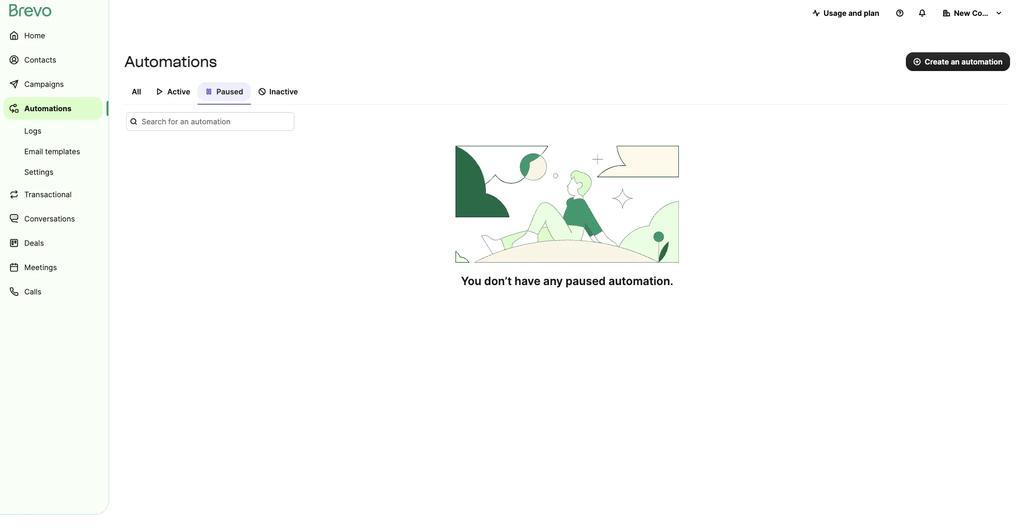 Task type: describe. For each thing, give the bounding box(es) containing it.
campaigns
[[24, 79, 64, 89]]

don't
[[485, 274, 512, 288]]

active link
[[149, 82, 198, 104]]

contacts
[[24, 55, 56, 65]]

automation
[[962, 57, 1003, 66]]

and
[[849, 8, 863, 18]]

email templates
[[24, 147, 80, 156]]

logs
[[24, 126, 41, 136]]

workflow-list-search-input search field
[[126, 112, 295, 131]]

transactional link
[[4, 183, 103, 206]]

create an automation
[[925, 57, 1003, 66]]

email
[[24, 147, 43, 156]]

logs link
[[4, 122, 103, 140]]

settings
[[24, 167, 54, 177]]

email templates link
[[4, 142, 103, 161]]

inactive
[[270, 87, 298, 96]]

company
[[973, 8, 1007, 18]]

automations link
[[4, 97, 103, 120]]

calls link
[[4, 281, 103, 303]]

conversations link
[[4, 208, 103, 230]]

usage and plan
[[824, 8, 880, 18]]

tab list containing all
[[124, 82, 1011, 105]]

new company button
[[936, 4, 1011, 22]]

plan
[[864, 8, 880, 18]]

campaigns link
[[4, 73, 103, 95]]

paused link
[[198, 82, 251, 105]]

settings link
[[4, 163, 103, 181]]

have
[[515, 274, 541, 288]]

new company
[[955, 8, 1007, 18]]

deals link
[[4, 232, 103, 254]]



Task type: locate. For each thing, give the bounding box(es) containing it.
conversations
[[24, 214, 75, 223]]

create
[[925, 57, 950, 66]]

0 vertical spatial automations
[[124, 53, 217, 71]]

all
[[132, 87, 141, 96]]

home link
[[4, 24, 103, 47]]

0 horizontal spatial automations
[[24, 104, 72, 113]]

0 horizontal spatial dxrbf image
[[205, 88, 213, 95]]

dxrbf image left 'inactive'
[[258, 88, 266, 95]]

automation.
[[609, 274, 674, 288]]

tab list
[[124, 82, 1011, 105]]

meetings link
[[4, 256, 103, 279]]

active
[[167, 87, 190, 96]]

templates
[[45, 147, 80, 156]]

you don't have any paused automation.
[[461, 274, 674, 288]]

1 vertical spatial automations
[[24, 104, 72, 113]]

dxrbf image left "paused"
[[205, 88, 213, 95]]

usage
[[824, 8, 847, 18]]

calls
[[24, 287, 41, 296]]

dxrbf image for inactive
[[258, 88, 266, 95]]

inactive link
[[251, 82, 306, 104]]

new
[[955, 8, 971, 18]]

dxrbf image inside inactive link
[[258, 88, 266, 95]]

dxrbf image for paused
[[205, 88, 213, 95]]

2 dxrbf image from the left
[[258, 88, 266, 95]]

dxrbf image inside the paused link
[[205, 88, 213, 95]]

1 horizontal spatial dxrbf image
[[258, 88, 266, 95]]

transactional
[[24, 190, 72, 199]]

all link
[[124, 82, 149, 104]]

meetings
[[24, 263, 57, 272]]

1 horizontal spatial automations
[[124, 53, 217, 71]]

usage and plan button
[[805, 4, 887, 22]]

paused
[[566, 274, 606, 288]]

automations
[[124, 53, 217, 71], [24, 104, 72, 113]]

you don't have any paused automation. tab panel
[[124, 112, 1011, 289]]

automations up logs link on the left top
[[24, 104, 72, 113]]

contacts link
[[4, 49, 103, 71]]

home
[[24, 31, 45, 40]]

dxrbf image
[[205, 88, 213, 95], [258, 88, 266, 95]]

paused
[[217, 87, 243, 96]]

an
[[952, 57, 960, 66]]

1 dxrbf image from the left
[[205, 88, 213, 95]]

create an automation button
[[907, 52, 1011, 71]]

automations up active
[[124, 53, 217, 71]]

dxrbf image
[[156, 88, 164, 95]]

you
[[461, 274, 482, 288]]

deals
[[24, 238, 44, 248]]

any
[[544, 274, 563, 288]]



Task type: vqa. For each thing, say whether or not it's contained in the screenshot.
bottommost the here
no



